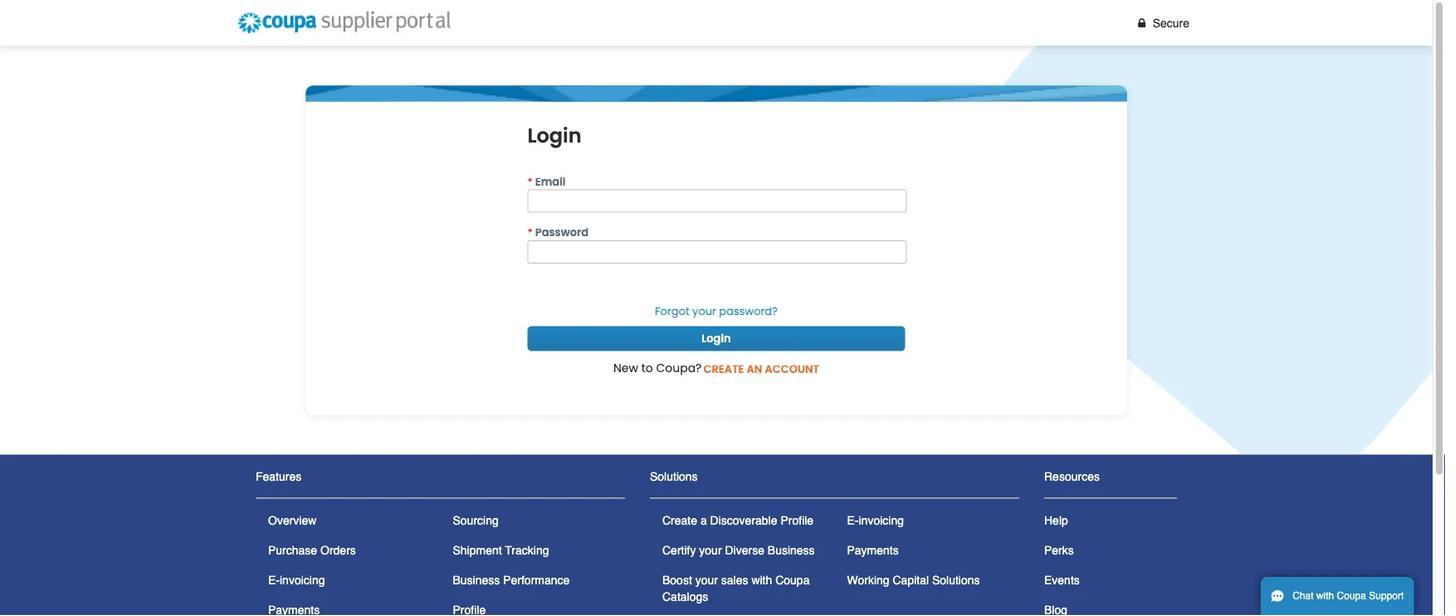 Task type: vqa. For each thing, say whether or not it's contained in the screenshot.
Coupa Verified
no



Task type: locate. For each thing, give the bounding box(es) containing it.
2 vertical spatial your
[[695, 574, 718, 587]]

1 * from the top
[[528, 174, 533, 189]]

resources link
[[1044, 470, 1100, 483]]

solutions up create
[[650, 470, 698, 483]]

e-invoicing
[[847, 514, 904, 527], [268, 574, 325, 587]]

orders
[[320, 544, 356, 557]]

invoicing
[[859, 514, 904, 527], [280, 574, 325, 587]]

working
[[847, 574, 890, 587]]

1 vertical spatial invoicing
[[280, 574, 325, 587]]

0 horizontal spatial solutions
[[650, 470, 698, 483]]

create an account button
[[703, 361, 819, 378]]

1 vertical spatial coupa
[[1337, 591, 1366, 603]]

1 vertical spatial your
[[699, 544, 722, 557]]

* left email
[[528, 174, 533, 189]]

create a discoverable profile link
[[662, 514, 814, 527]]

1 vertical spatial e-invoicing
[[268, 574, 325, 587]]

features
[[256, 470, 302, 483]]

e-invoicing down the purchase
[[268, 574, 325, 587]]

0 horizontal spatial with
[[752, 574, 772, 587]]

boost
[[662, 574, 692, 587]]

1 horizontal spatial e-invoicing link
[[847, 514, 904, 527]]

login up email
[[528, 122, 582, 150]]

forgot your password?
[[655, 304, 778, 319]]

with
[[752, 574, 772, 587], [1316, 591, 1334, 603]]

tracking
[[505, 544, 549, 557]]

your inside boost your sales with coupa catalogs
[[695, 574, 718, 587]]

purchase
[[268, 544, 317, 557]]

with right chat
[[1316, 591, 1334, 603]]

* email
[[528, 174, 566, 189]]

solutions right capital
[[932, 574, 980, 587]]

1 horizontal spatial with
[[1316, 591, 1334, 603]]

a
[[701, 514, 707, 527]]

e-invoicing for bottom e-invoicing link
[[268, 574, 325, 587]]

boost your sales with coupa catalogs
[[662, 574, 810, 604]]

payments
[[847, 544, 899, 557]]

business
[[768, 544, 815, 557], [453, 574, 500, 587]]

solutions
[[650, 470, 698, 483], [932, 574, 980, 587]]

coupa
[[775, 574, 810, 587], [1337, 591, 1366, 603]]

your up "catalogs"
[[695, 574, 718, 587]]

0 vertical spatial with
[[752, 574, 772, 587]]

e-invoicing link down the purchase
[[268, 574, 325, 587]]

e-invoicing link
[[847, 514, 904, 527], [268, 574, 325, 587]]

business down profile at the bottom right
[[768, 544, 815, 557]]

0 vertical spatial coupa
[[775, 574, 810, 587]]

0 vertical spatial e-invoicing link
[[847, 514, 904, 527]]

* left password
[[528, 225, 533, 240]]

coupa right the sales
[[775, 574, 810, 587]]

1 horizontal spatial login
[[702, 332, 731, 347]]

0 vertical spatial e-invoicing
[[847, 514, 904, 527]]

e- down the purchase
[[268, 574, 280, 587]]

1 vertical spatial *
[[528, 225, 533, 240]]

0 horizontal spatial coupa
[[775, 574, 810, 587]]

None password field
[[528, 241, 907, 264]]

help link
[[1044, 514, 1068, 527]]

password?
[[719, 304, 778, 319]]

your up "login" "button"
[[692, 304, 716, 319]]

create an account link
[[702, 361, 819, 382]]

business performance
[[453, 574, 570, 587]]

2 * from the top
[[528, 225, 533, 240]]

login button
[[528, 327, 905, 352]]

1 vertical spatial login
[[702, 332, 731, 347]]

0 vertical spatial solutions
[[650, 470, 698, 483]]

coupa supplier portal image
[[230, 4, 458, 41]]

e-
[[847, 514, 859, 527], [268, 574, 280, 587]]

0 horizontal spatial e-
[[268, 574, 280, 587]]

new
[[613, 361, 638, 377]]

e-invoicing up payments
[[847, 514, 904, 527]]

e- up payments
[[847, 514, 859, 527]]

0 horizontal spatial e-invoicing
[[268, 574, 325, 587]]

with inside chat with coupa support "button"
[[1316, 591, 1334, 603]]

login down forgot your password? link
[[702, 332, 731, 347]]

your down a
[[699, 544, 722, 557]]

1 horizontal spatial e-
[[847, 514, 859, 527]]

0 horizontal spatial e-invoicing link
[[268, 574, 325, 587]]

discoverable
[[710, 514, 777, 527]]

events link
[[1044, 574, 1080, 587]]

sales
[[721, 574, 748, 587]]

*
[[528, 174, 533, 189], [528, 225, 533, 240]]

0 horizontal spatial business
[[453, 574, 500, 587]]

None text field
[[528, 190, 907, 213]]

your for diverse
[[699, 544, 722, 557]]

support
[[1369, 591, 1404, 603]]

1 horizontal spatial invoicing
[[859, 514, 904, 527]]

shipment
[[453, 544, 502, 557]]

1 horizontal spatial e-invoicing
[[847, 514, 904, 527]]

your for sales
[[695, 574, 718, 587]]

0 vertical spatial *
[[528, 174, 533, 189]]

invoicing down the purchase
[[280, 574, 325, 587]]

email
[[535, 174, 566, 189]]

1 vertical spatial business
[[453, 574, 500, 587]]

1 vertical spatial with
[[1316, 591, 1334, 603]]

coupa inside "button"
[[1337, 591, 1366, 603]]

business down shipment
[[453, 574, 500, 587]]

login
[[528, 122, 582, 150], [702, 332, 731, 347]]

sourcing
[[453, 514, 499, 527]]

0 vertical spatial your
[[692, 304, 716, 319]]

1 horizontal spatial solutions
[[932, 574, 980, 587]]

perks
[[1044, 544, 1074, 557]]

0 horizontal spatial login
[[528, 122, 582, 150]]

invoicing up payments
[[859, 514, 904, 527]]

chat with coupa support
[[1293, 591, 1404, 603]]

new to coupa? create an account
[[613, 361, 819, 377]]

e-invoicing link up payments
[[847, 514, 904, 527]]

0 vertical spatial business
[[768, 544, 815, 557]]

with right the sales
[[752, 574, 772, 587]]

create
[[703, 362, 744, 377]]

coupa left support
[[1337, 591, 1366, 603]]

create a discoverable profile
[[662, 514, 814, 527]]

1 horizontal spatial coupa
[[1337, 591, 1366, 603]]

your for password?
[[692, 304, 716, 319]]

certify your diverse business
[[662, 544, 815, 557]]

your
[[692, 304, 716, 319], [699, 544, 722, 557], [695, 574, 718, 587]]



Task type: describe. For each thing, give the bounding box(es) containing it.
sourcing link
[[453, 514, 499, 527]]

payments link
[[847, 544, 899, 557]]

* password
[[528, 225, 589, 240]]

an
[[747, 362, 762, 377]]

1 horizontal spatial business
[[768, 544, 815, 557]]

working capital solutions
[[847, 574, 980, 587]]

diverse
[[725, 544, 764, 557]]

1 vertical spatial e-
[[268, 574, 280, 587]]

1 vertical spatial e-invoicing link
[[268, 574, 325, 587]]

to
[[641, 361, 653, 377]]

* for * email
[[528, 174, 533, 189]]

account
[[765, 362, 819, 377]]

with inside boost your sales with coupa catalogs
[[752, 574, 772, 587]]

1 vertical spatial solutions
[[932, 574, 980, 587]]

secure
[[1153, 16, 1190, 29]]

perks link
[[1044, 544, 1074, 557]]

chat with coupa support button
[[1261, 578, 1414, 616]]

0 vertical spatial invoicing
[[859, 514, 904, 527]]

business performance link
[[453, 574, 570, 587]]

capital
[[893, 574, 929, 587]]

e-invoicing for the right e-invoicing link
[[847, 514, 904, 527]]

shipment tracking
[[453, 544, 549, 557]]

help
[[1044, 514, 1068, 527]]

performance
[[503, 574, 570, 587]]

catalogs
[[662, 591, 708, 604]]

forgot
[[655, 304, 690, 319]]

certify your diverse business link
[[662, 544, 815, 557]]

events
[[1044, 574, 1080, 587]]

0 vertical spatial login
[[528, 122, 582, 150]]

password
[[535, 225, 589, 240]]

fw image
[[1135, 17, 1149, 29]]

login inside "login" "button"
[[702, 332, 731, 347]]

certify
[[662, 544, 696, 557]]

overview
[[268, 514, 317, 527]]

working capital solutions link
[[847, 574, 980, 587]]

chat
[[1293, 591, 1314, 603]]

* for * password
[[528, 225, 533, 240]]

coupa inside boost your sales with coupa catalogs
[[775, 574, 810, 587]]

boost your sales with coupa catalogs link
[[662, 574, 810, 604]]

shipment tracking link
[[453, 544, 549, 557]]

forgot your password? link
[[655, 304, 778, 319]]

0 vertical spatial e-
[[847, 514, 859, 527]]

resources
[[1044, 470, 1100, 483]]

purchase orders link
[[268, 544, 356, 557]]

profile
[[781, 514, 814, 527]]

overview link
[[268, 514, 317, 527]]

0 horizontal spatial invoicing
[[280, 574, 325, 587]]

create
[[662, 514, 697, 527]]

purchase orders
[[268, 544, 356, 557]]

coupa?
[[656, 361, 702, 377]]



